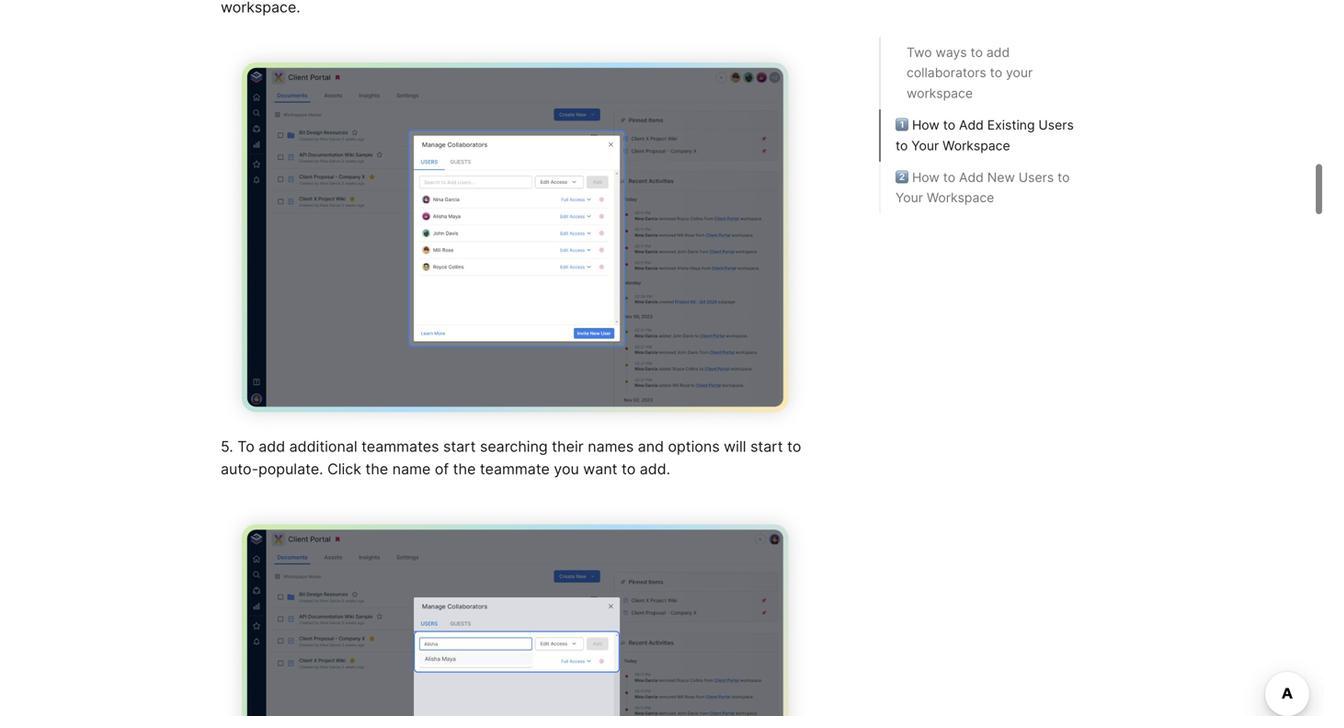 Task type: describe. For each thing, give the bounding box(es) containing it.
workspace for existing
[[943, 138, 1011, 154]]

add inside the "5. to add additional teammates start searching their names and options will start to auto-populate. click the name of the teammate you want to add."
[[259, 438, 285, 456]]

users for existing
[[1039, 117, 1074, 133]]

to right will
[[788, 438, 802, 456]]

ways
[[936, 45, 967, 60]]

2️⃣ how to add new users to your workspace link
[[896, 167, 1089, 209]]

5.
[[221, 438, 233, 456]]

workspace for new
[[927, 190, 995, 206]]

want
[[583, 460, 618, 478]]

teammates
[[362, 438, 439, 456]]

to down workspace
[[944, 117, 956, 133]]

2️⃣
[[896, 170, 909, 185]]

additional
[[289, 438, 358, 456]]

1 start from the left
[[443, 438, 476, 456]]

two
[[907, 45, 932, 60]]

auto-
[[221, 460, 258, 478]]

add for existing
[[959, 117, 984, 133]]

your
[[1006, 65, 1033, 81]]

2 start from the left
[[751, 438, 783, 456]]

populate.
[[258, 460, 323, 478]]

your for 1️⃣
[[912, 138, 939, 154]]

options
[[668, 438, 720, 456]]

searching
[[480, 438, 548, 456]]

1️⃣ how to add existing users to your workspace link
[[896, 115, 1089, 156]]

names
[[588, 438, 634, 456]]

click
[[328, 460, 361, 478]]

add for new
[[959, 170, 984, 185]]

of
[[435, 460, 449, 478]]



Task type: locate. For each thing, give the bounding box(es) containing it.
users inside 2️⃣ how to add new users to your workspace
[[1019, 170, 1054, 185]]

add right 'to'
[[259, 438, 285, 456]]

your inside 2️⃣ how to add new users to your workspace
[[896, 190, 924, 206]]

users for new
[[1019, 170, 1054, 185]]

start
[[443, 438, 476, 456], [751, 438, 783, 456]]

to right ways
[[971, 45, 983, 60]]

your for 2️⃣
[[896, 190, 924, 206]]

0 horizontal spatial add
[[259, 438, 285, 456]]

1 vertical spatial your
[[896, 190, 924, 206]]

to
[[238, 438, 255, 456]]

1 vertical spatial users
[[1019, 170, 1054, 185]]

the
[[366, 460, 388, 478], [453, 460, 476, 478]]

to right new
[[1058, 170, 1070, 185]]

to
[[971, 45, 983, 60], [990, 65, 1003, 81], [944, 117, 956, 133], [896, 138, 908, 154], [944, 170, 956, 185], [1058, 170, 1070, 185], [788, 438, 802, 456], [622, 460, 636, 478]]

2 the from the left
[[453, 460, 476, 478]]

0 vertical spatial add
[[987, 45, 1010, 60]]

1 add from the top
[[959, 117, 984, 133]]

teammate
[[480, 460, 550, 478]]

your down workspace
[[912, 138, 939, 154]]

and
[[638, 438, 664, 456]]

5. to add additional teammates start searching their names and options will start to auto-populate. click the name of the teammate you want to add.
[[221, 438, 806, 478]]

how
[[912, 117, 940, 133], [912, 170, 940, 185]]

0 horizontal spatial start
[[443, 438, 476, 456]]

add inside 2️⃣ how to add new users to your workspace
[[959, 170, 984, 185]]

users right "existing"
[[1039, 117, 1074, 133]]

1 horizontal spatial add
[[987, 45, 1010, 60]]

0 vertical spatial users
[[1039, 117, 1074, 133]]

2 add from the top
[[959, 170, 984, 185]]

new
[[988, 170, 1015, 185]]

start right will
[[751, 438, 783, 456]]

1 vertical spatial add
[[959, 170, 984, 185]]

to right 2️⃣
[[944, 170, 956, 185]]

you
[[554, 460, 579, 478]]

how inside 1️⃣ how to add existing users to your workspace
[[912, 117, 940, 133]]

1 horizontal spatial start
[[751, 438, 783, 456]]

1 vertical spatial add
[[259, 438, 285, 456]]

1 the from the left
[[366, 460, 388, 478]]

workspace inside 2️⃣ how to add new users to your workspace
[[927, 190, 995, 206]]

users right new
[[1019, 170, 1054, 185]]

how for 1️⃣
[[912, 117, 940, 133]]

how right 2️⃣
[[912, 170, 940, 185]]

two ways to add collaborators to your workspace
[[907, 45, 1033, 101]]

add left new
[[959, 170, 984, 185]]

workspace inside 1️⃣ how to add existing users to your workspace
[[943, 138, 1011, 154]]

to down 1️⃣
[[896, 138, 908, 154]]

0 vertical spatial how
[[912, 117, 940, 133]]

2️⃣ how to add new users to your workspace
[[896, 170, 1070, 206]]

your inside 1️⃣ how to add existing users to your workspace
[[912, 138, 939, 154]]

add up your
[[987, 45, 1010, 60]]

0 vertical spatial your
[[912, 138, 939, 154]]

your
[[912, 138, 939, 154], [896, 190, 924, 206]]

0 vertical spatial add
[[959, 117, 984, 133]]

the right click at the bottom left of the page
[[366, 460, 388, 478]]

their
[[552, 438, 584, 456]]

add inside 1️⃣ how to add existing users to your workspace
[[959, 117, 984, 133]]

how right 1️⃣
[[912, 117, 940, 133]]

how for 2️⃣
[[912, 170, 940, 185]]

users inside 1️⃣ how to add existing users to your workspace
[[1039, 117, 1074, 133]]

will
[[724, 438, 747, 456]]

how inside 2️⃣ how to add new users to your workspace
[[912, 170, 940, 185]]

1️⃣
[[896, 117, 909, 133]]

two ways to add collaborators to your workspace link
[[907, 42, 1078, 104]]

1 vertical spatial workspace
[[927, 190, 995, 206]]

2 how from the top
[[912, 170, 940, 185]]

to left your
[[990, 65, 1003, 81]]

your down 2️⃣
[[896, 190, 924, 206]]

the right of
[[453, 460, 476, 478]]

add
[[987, 45, 1010, 60], [259, 438, 285, 456]]

start up of
[[443, 438, 476, 456]]

collaborators
[[907, 65, 987, 81]]

existing
[[988, 117, 1035, 133]]

1 horizontal spatial the
[[453, 460, 476, 478]]

workspace up new
[[943, 138, 1011, 154]]

add left "existing"
[[959, 117, 984, 133]]

name
[[393, 460, 431, 478]]

add.
[[640, 460, 671, 478]]

1️⃣ how to add existing users to your workspace
[[896, 117, 1074, 154]]

add inside two ways to add collaborators to your workspace
[[987, 45, 1010, 60]]

0 vertical spatial workspace
[[943, 138, 1011, 154]]

workspace
[[943, 138, 1011, 154], [927, 190, 995, 206]]

users
[[1039, 117, 1074, 133], [1019, 170, 1054, 185]]

workspace
[[907, 86, 973, 101]]

1 how from the top
[[912, 117, 940, 133]]

0 horizontal spatial the
[[366, 460, 388, 478]]

to left 'add.'
[[622, 460, 636, 478]]

1 vertical spatial how
[[912, 170, 940, 185]]

workspace down new
[[927, 190, 995, 206]]

add
[[959, 117, 984, 133], [959, 170, 984, 185]]



Task type: vqa. For each thing, say whether or not it's contained in the screenshot.
the topmost Workspace
yes



